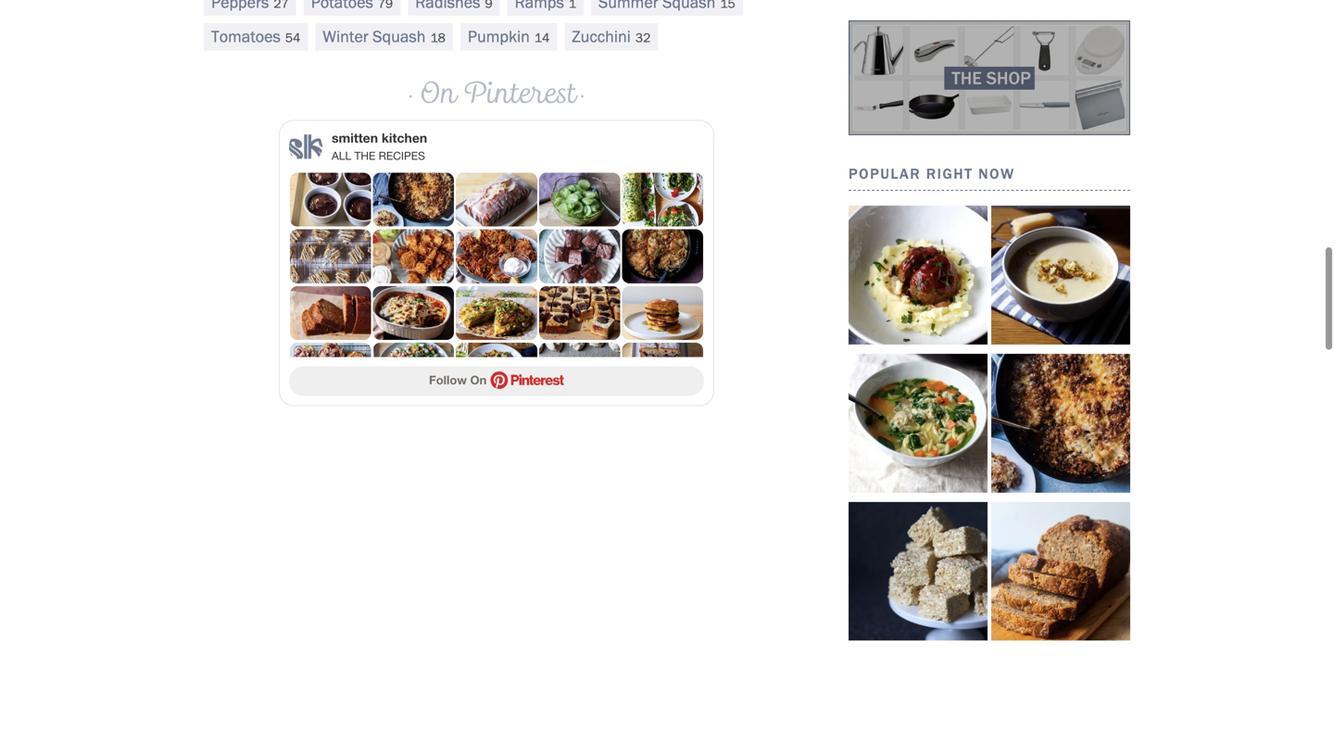 Task type: vqa. For each thing, say whether or not it's contained in the screenshot.
the topmost if
no



Task type: describe. For each thing, give the bounding box(es) containing it.
smitten kitchen all the recipes
[[332, 130, 427, 162]]

54
[[285, 30, 301, 46]]

right
[[926, 165, 974, 182]]

the
[[354, 149, 376, 162]]

32
[[636, 30, 651, 46]]

recipes
[[379, 149, 425, 162]]

pinterest
[[465, 75, 577, 117]]

zucchini
[[572, 27, 631, 47]]

smitten
[[332, 130, 378, 145]]

winter squash 18
[[323, 27, 446, 47]]

tomatoes
[[211, 27, 281, 47]]

14
[[535, 30, 550, 46]]

ultimate banana bread image
[[992, 502, 1131, 641]]

winter
[[323, 27, 369, 47]]

french onion baked lentils and farro image
[[992, 354, 1131, 493]]

on pinterest
[[419, 75, 577, 117]]

salted brown butter crispy treats image
[[849, 502, 988, 641]]

popular right now
[[849, 165, 1016, 182]]



Task type: locate. For each thing, give the bounding box(es) containing it.
on right follow
[[470, 373, 487, 387]]

follow on
[[429, 373, 490, 387]]

tomatoes 54
[[211, 27, 301, 47]]

popular
[[849, 165, 921, 182]]

pumpkin
[[468, 27, 530, 47]]

greens, orzo and meatball soup image
[[849, 354, 988, 493]]

all
[[332, 149, 351, 162]]

on
[[419, 75, 457, 117], [470, 373, 487, 387]]

pumpkin 14
[[468, 27, 550, 47]]

1 horizontal spatial on
[[470, 373, 487, 387]]

zucchini 32
[[572, 27, 651, 47]]

18
[[430, 30, 446, 46]]

squash
[[373, 27, 426, 47]]

kitchen
[[382, 130, 427, 145]]

0 vertical spatial on
[[419, 75, 457, 117]]

1 vertical spatial on
[[470, 373, 487, 387]]

silky cauliflower soup image
[[992, 206, 1131, 345]]

now
[[979, 165, 1016, 182]]

follow
[[429, 373, 467, 387]]

on up the kitchen
[[419, 75, 457, 117]]

None search field
[[76, 44, 1206, 101]]

tomato-glazed meatloaves with brown butter mashed potatoes image
[[849, 206, 988, 345]]

0 horizontal spatial on
[[419, 75, 457, 117]]



